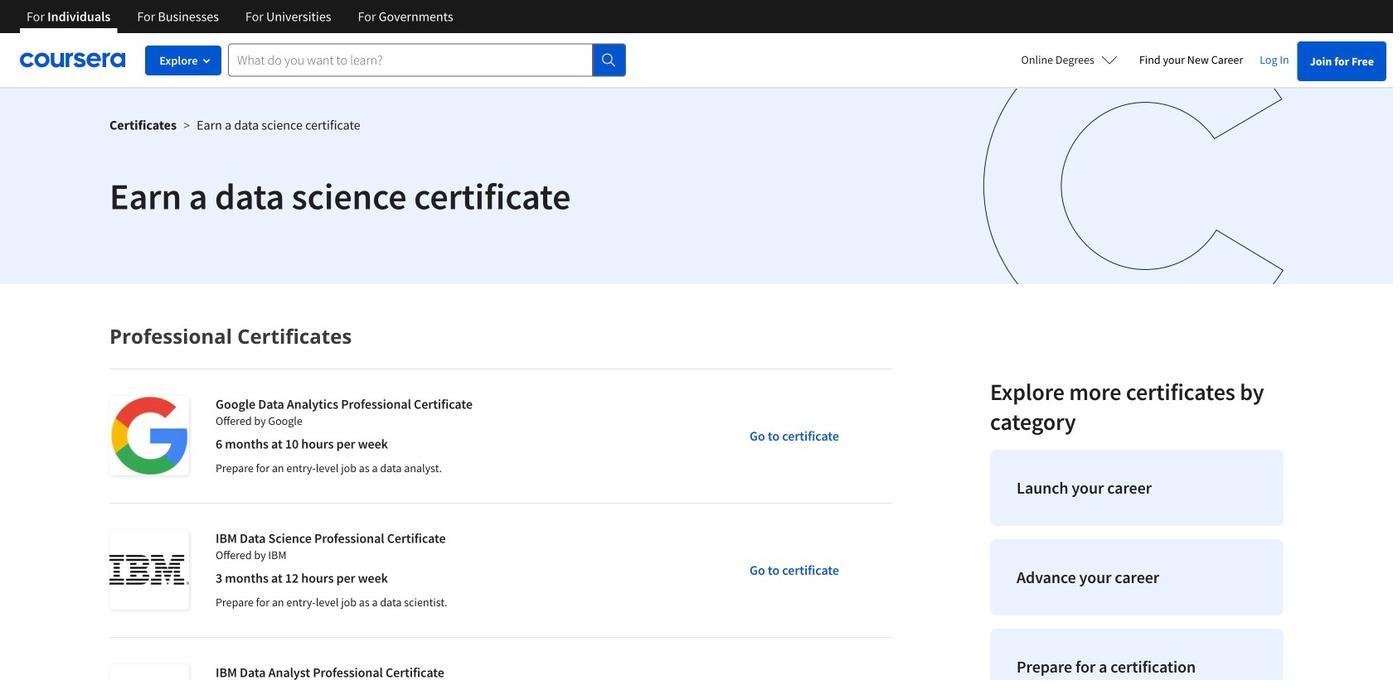 Task type: describe. For each thing, give the bounding box(es) containing it.
coursera image
[[20, 47, 125, 73]]

ibm image
[[109, 531, 189, 610]]



Task type: vqa. For each thing, say whether or not it's contained in the screenshot.
Google IMAGE at bottom
yes



Task type: locate. For each thing, give the bounding box(es) containing it.
What do you want to learn? text field
[[228, 44, 593, 77]]

google image
[[109, 396, 189, 476]]

list
[[983, 444, 1290, 681]]

None search field
[[228, 44, 626, 77]]

banner navigation
[[13, 0, 467, 33]]



